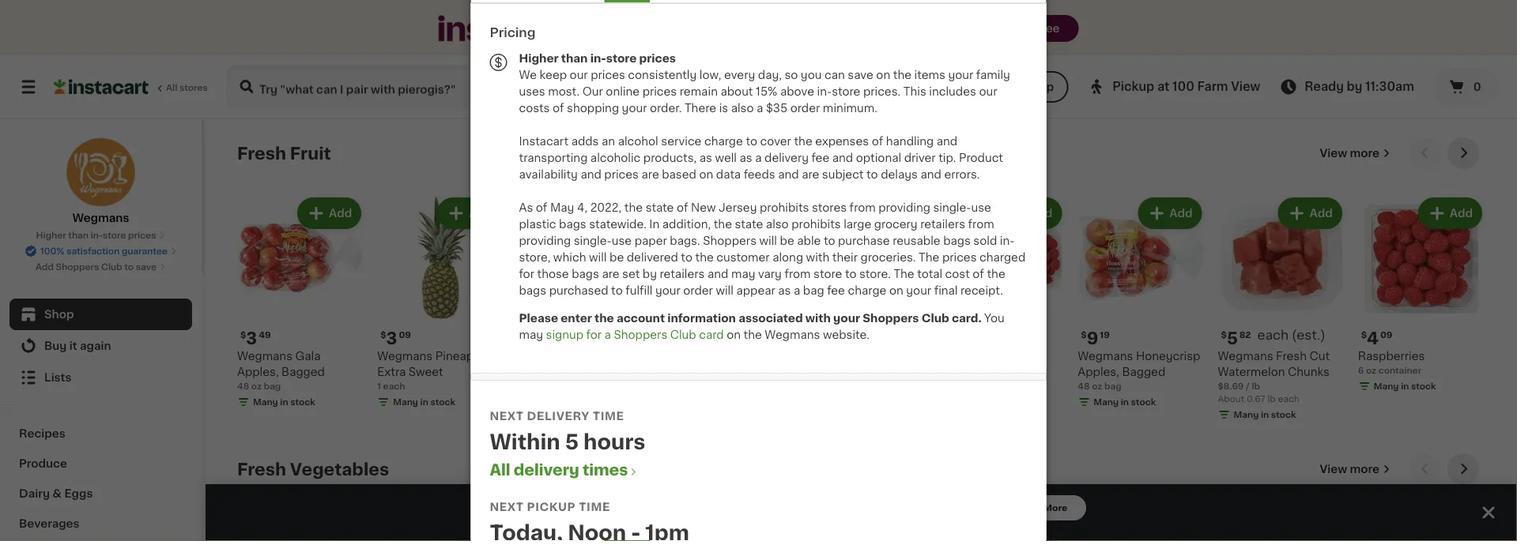 Task type: describe. For each thing, give the bounding box(es) containing it.
stock up within 5 hours
[[571, 411, 596, 420]]

0 horizontal spatial use
[[612, 235, 632, 246]]

dairy & eggs link
[[9, 479, 192, 509]]

pickup at 100 farm view button
[[1088, 65, 1261, 109]]

on inside instacart adds an alcohol service charge to cover the expenses of handling and transporting alcoholic products, as well as a delivery fee and optional driver tip. product availability and prices are based on data feeds and are subject to delays and errors.
[[700, 169, 714, 180]]

please
[[519, 313, 558, 324]]

about
[[721, 86, 753, 97]]

charged
[[980, 252, 1026, 263]]

to down the set
[[612, 285, 623, 296]]

0 vertical spatial use
[[972, 202, 992, 213]]

5 for $
[[1228, 330, 1239, 347]]

eggs
[[64, 489, 93, 500]]

many in stock up within 5 hours
[[533, 411, 596, 420]]

and up tip.
[[937, 136, 958, 147]]

12 oz container button
[[938, 195, 1066, 377]]

12
[[938, 367, 947, 376]]

website.
[[823, 329, 870, 341]]

card.
[[952, 313, 982, 324]]

in for honeycrisp
[[1121, 398, 1129, 407]]

stock down wegmans fresh cut watermelon chunks $8.69 / lb about 0.67 lb each
[[1272, 411, 1297, 420]]

wegmans for honeycrisp
[[1078, 351, 1134, 362]]

consistently
[[628, 69, 697, 80]]

shop link
[[9, 299, 192, 331]]

in- up our
[[591, 53, 607, 64]]

as
[[519, 202, 533, 213]]

remain
[[680, 86, 718, 97]]

3 tab from the left
[[788, 0, 913, 2]]

above
[[781, 86, 815, 97]]

costs
[[519, 102, 550, 114]]

sugar
[[716, 351, 748, 362]]

receipt.
[[961, 285, 1004, 296]]

wegmans organic honeycrisp apples
[[518, 351, 624, 378]]

many in stock for gala
[[253, 398, 315, 407]]

pickup for pickup at 100 farm view
[[1113, 81, 1155, 93]]

1 inside the wegmans pineapple, extra sweet 1 each
[[377, 383, 381, 391]]

each inside the wegmans pineapple, extra sweet 1 each
[[383, 383, 405, 391]]

addition,
[[663, 219, 711, 230]]

shopping
[[567, 102, 619, 114]]

1 vertical spatial the
[[894, 269, 915, 280]]

$ inside $ 5 82
[[1222, 331, 1228, 340]]

to down their
[[845, 269, 857, 280]]

hours
[[584, 433, 646, 453]]

store inside we keep our prices consistently low, every day, so you can save on the items your family uses most. our online prices remain about 15% above in-store prices. this includes our costs of shopping your order. there is also a $35 order minimum.
[[832, 86, 861, 97]]

3 for 1 each
[[807, 330, 818, 347]]

buy it again link
[[9, 331, 192, 362]]

1 horizontal spatial retailers
[[921, 219, 966, 230]]

product group containing 5
[[1219, 195, 1346, 425]]

bags up purchased
[[572, 269, 599, 280]]

shoppers inside 'link'
[[56, 263, 99, 272]]

tip.
[[939, 152, 957, 163]]

may inside you may
[[519, 329, 543, 341]]

stock for wegmans pineapple, extra sweet
[[431, 398, 456, 407]]

main content containing fresh fruit
[[206, 119, 1518, 542]]

order inside as of may 4, 2022, the state of new jersey prohibits stores from providing single-use plastic bags statewide. in addition, the state also prohibits large grocery retailers from providing single-use paper bags. shoppers will be able to purchase reusable bags sold in- store, which will be delivered to the customer along with their groceries. the prices charged for those bags are set by retailers and may vary from store to store. the total cost of the bags purchased to fulfill your order will appear as a bag fee charge on your final receipt.
[[684, 285, 713, 296]]

48 for 3
[[237, 383, 249, 391]]

each down website.
[[804, 367, 826, 376]]

0.67
[[1247, 395, 1266, 404]]

save inside add shoppers club to save 'link'
[[136, 263, 157, 272]]

associated
[[739, 313, 803, 324]]

of up receipt.
[[973, 269, 985, 280]]

their
[[833, 252, 858, 263]]

information
[[668, 313, 736, 324]]

1 horizontal spatial be
[[780, 235, 795, 246]]

fee inside as of may 4, 2022, the state of new jersey prohibits stores from providing single-use plastic bags statewide. in addition, the state also prohibits large grocery retailers from providing single-use paper bags. shoppers will be able to purchase reusable bags sold in- store, which will be delivered to the customer along with their groceries. the prices charged for those bags are set by retailers and may vary from store to store. the total cost of the bags purchased to fulfill your order will appear as a bag fee charge on your final receipt.
[[828, 285, 846, 296]]

1 horizontal spatial lb
[[1268, 395, 1276, 404]]

are inside as of may 4, 2022, the state of new jersey prohibits stores from providing single-use plastic bags statewide. in addition, the state also prohibits large grocery retailers from providing single-use paper bags. shoppers will be able to purchase reusable bags sold in- store, which will be delivered to the customer along with their groceries. the prices charged for those bags are set by retailers and may vary from store to store. the total cost of the bags purchased to fulfill your order will appear as a bag fee charge on your final receipt.
[[602, 269, 620, 280]]

in for pineapple,
[[420, 398, 429, 407]]

0 horizontal spatial organic
[[519, 313, 555, 322]]

in- up 100% satisfaction guarantee button
[[91, 231, 103, 240]]

$ inside $ 3 09
[[381, 331, 386, 340]]

statewide.
[[589, 219, 647, 230]]

delivery for time
[[527, 411, 590, 422]]

wegmans gala apples, bagged 48 oz bag
[[237, 351, 325, 391]]

as inside as of may 4, 2022, the state of new jersey prohibits stores from providing single-use plastic bags statewide. in addition, the state also prohibits large grocery retailers from providing single-use paper bags. shoppers will be able to purchase reusable bags sold in- store, which will be delivered to the customer along with their groceries. the prices charged for those bags are set by retailers and may vary from store to store. the total cost of the bags purchased to fulfill your order will appear as a bag fee charge on your final receipt.
[[779, 285, 791, 296]]

a right 'signup'
[[605, 329, 611, 341]]

0 horizontal spatial providing
[[519, 235, 571, 246]]

3 for wegmans gala apples, bagged
[[246, 330, 257, 347]]

in- inside as of may 4, 2022, the state of new jersey prohibits stores from providing single-use plastic bags statewide. in addition, the state also prohibits large grocery retailers from providing single-use paper bags. shoppers will be able to purchase reusable bags sold in- store, which will be delivered to the customer along with their groceries. the prices charged for those bags are set by retailers and may vary from store to store. the total cost of the bags purchased to fulfill your order will appear as a bag fee charge on your final receipt.
[[1000, 235, 1015, 246]]

product
[[959, 152, 1004, 163]]

0 horizontal spatial retailers
[[660, 269, 705, 280]]

guarantee
[[122, 247, 168, 256]]

cost
[[946, 269, 970, 280]]

1 vertical spatial prohibits
[[792, 219, 841, 230]]

there
[[685, 102, 717, 114]]

shoppers down account
[[614, 329, 668, 341]]

save inside we keep our prices consistently low, every day, so you can save on the items your family uses most. our online prices remain about 15% above in-store prices. this includes our costs of shopping your order. there is also a $35 order minimum.
[[848, 69, 874, 80]]

prices inside as of may 4, 2022, the state of new jersey prohibits stores from providing single-use plastic bags statewide. in addition, the state also prohibits large grocery retailers from providing single-use paper bags. shoppers will be able to purchase reusable bags sold in- store, which will be delivered to the customer along with their groceries. the prices charged for those bags are set by retailers and may vary from store to store. the total cost of the bags purchased to fulfill your order will appear as a bag fee charge on your final receipt.
[[943, 252, 977, 263]]

many down 0.67
[[1234, 411, 1259, 420]]

2022,
[[591, 202, 622, 213]]

2 horizontal spatial club
[[922, 313, 950, 324]]

delivery inside instacart adds an alcohol service charge to cover the expenses of handling and transporting alcoholic products, as well as a delivery fee and optional driver tip. product availability and prices are based on data feeds and are subject to delays and errors.
[[765, 152, 809, 163]]

1 vertical spatial from
[[969, 219, 995, 230]]

item carousel region containing fresh fruit
[[237, 138, 1486, 441]]

in down 0.67
[[1262, 411, 1270, 420]]

based
[[662, 169, 697, 180]]

your up the includes
[[949, 69, 974, 80]]

bags down those
[[519, 285, 547, 296]]

signup for a shoppers club card link
[[546, 329, 727, 341]]

each inside "element"
[[694, 329, 726, 342]]

$35
[[766, 102, 788, 114]]

the inside we keep our prices consistently low, every day, so you can save on the items your family uses most. our online prices remain about 15% above in-store prices. this includes our costs of shopping your order. there is also a $35 order minimum.
[[894, 69, 912, 80]]

can
[[825, 69, 845, 80]]

48 inside $ 1 48
[[676, 331, 688, 340]]

and inside as of may 4, 2022, the state of new jersey prohibits stores from providing single-use plastic bags statewide. in addition, the state also prohibits large grocery retailers from providing single-use paper bags. shoppers will be able to purchase reusable bags sold in- store, which will be delivered to the customer along with their groceries. the prices charged for those bags are set by retailers and may vary from store to store. the total cost of the bags purchased to fulfill your order will appear as a bag fee charge on your final receipt.
[[708, 269, 729, 280]]

dairy
[[19, 489, 50, 500]]

within
[[490, 433, 561, 453]]

1 each
[[798, 367, 826, 376]]

fulfill
[[626, 285, 653, 296]]

0 horizontal spatial stores
[[179, 83, 208, 92]]

card
[[699, 329, 724, 341]]

in- inside we keep our prices consistently low, every day, so you can save on the items your family uses most. our online prices remain about 15% above in-store prices. this includes our costs of shopping your order. there is also a $35 order minimum.
[[818, 86, 832, 97]]

0 vertical spatial from
[[850, 202, 876, 213]]

prices down consistently
[[643, 86, 677, 97]]

fresh inside wegmans fresh cut watermelon chunks $8.69 / lb about 0.67 lb each
[[1277, 351, 1308, 362]]

19
[[1101, 331, 1110, 340]]

a inside we keep our prices consistently low, every day, so you can save on the items your family uses most. our online prices remain about 15% above in-store prices. this includes our costs of shopping your order. there is also a $35 order minimum.
[[757, 102, 764, 114]]

5 for within
[[565, 433, 579, 453]]

delivery for times
[[514, 463, 580, 478]]

your down total
[[907, 285, 932, 296]]

customer
[[717, 252, 770, 263]]

$ inside $ 9 19
[[1082, 331, 1087, 340]]

pickup for pickup
[[1015, 81, 1055, 93]]

signup for a shoppers club card on the wegmans website.
[[546, 329, 870, 341]]

$1.48 each (estimated) element
[[658, 328, 785, 349]]

to down bags.
[[681, 252, 693, 263]]

1 $ from the left
[[240, 331, 246, 340]]

wegmans down the associated
[[765, 329, 821, 341]]

low,
[[700, 69, 722, 80]]

and up subject on the top
[[833, 152, 854, 163]]

many in stock down 0.67
[[1234, 411, 1297, 420]]

fresh vegetables
[[237, 462, 389, 478]]

prices up consistently
[[640, 53, 676, 64]]

all for stores
[[166, 83, 177, 92]]

container inside button
[[962, 367, 1005, 376]]

the down please enter the account information associated with your shoppers club card.
[[744, 329, 762, 341]]

100% satisfaction guarantee
[[40, 247, 168, 256]]

0 vertical spatial will
[[760, 235, 778, 246]]

1 horizontal spatial as
[[740, 152, 753, 163]]

1 vertical spatial than
[[68, 231, 89, 240]]

which
[[554, 252, 587, 263]]

able
[[798, 235, 821, 246]]

pineapple,
[[436, 351, 494, 362]]

sold
[[974, 235, 998, 246]]

product group containing 1
[[658, 195, 785, 420]]

to inside 'link'
[[124, 263, 134, 272]]

1 vertical spatial with
[[806, 313, 831, 324]]

and right feeds
[[778, 169, 799, 180]]

stores inside as of may 4, 2022, the state of new jersey prohibits stores from providing single-use plastic bags statewide. in addition, the state also prohibits large grocery retailers from providing single-use paper bags. shoppers will be able to purchase reusable bags sold in- store, which will be delivered to the customer along with their groceries. the prices charged for those bags are set by retailers and may vary from store to store. the total cost of the bags purchased to fulfill your order will appear as a bag fee charge on your final receipt.
[[812, 202, 847, 213]]

lists
[[44, 373, 72, 384]]

1 vertical spatial for
[[587, 329, 602, 341]]

handling
[[887, 136, 934, 147]]

apples for 2
[[585, 367, 624, 378]]

wegmans pineapple, extra sweet 1 each
[[377, 351, 494, 391]]

wegmans link
[[66, 138, 136, 226]]

the down bags.
[[696, 252, 714, 263]]

more for fresh fruit
[[1351, 148, 1380, 159]]

4
[[1368, 330, 1380, 347]]

time for next delivery time
[[593, 411, 624, 422]]

0 horizontal spatial single-
[[574, 235, 612, 246]]

driver
[[905, 152, 936, 163]]

service type group
[[851, 71, 1069, 103]]

try free button
[[0, 0, 1518, 55]]

of up addition,
[[677, 202, 689, 213]]

day,
[[758, 69, 782, 80]]

to left cover
[[746, 136, 758, 147]]

view more for vegetables
[[1321, 464, 1380, 475]]

of right the as
[[536, 202, 548, 213]]

wegmans for pineapple,
[[377, 351, 433, 362]]

we
[[519, 69, 537, 80]]

apples, for 9
[[1078, 367, 1120, 378]]

many in stock for 6
[[1375, 383, 1437, 391]]

please enter the account information associated with your shoppers club card.
[[519, 313, 985, 324]]

cover
[[761, 136, 792, 147]]

1 vertical spatial state
[[735, 219, 764, 230]]

the right enter
[[595, 313, 614, 324]]

watermelon
[[1219, 367, 1286, 378]]

$ inside $ 1 48
[[661, 331, 667, 340]]

may inside as of may 4, 2022, the state of new jersey prohibits stores from providing single-use plastic bags statewide. in addition, the state also prohibits large grocery retailers from providing single-use paper bags. shoppers will be able to purchase reusable bags sold in- store, which will be delivered to the customer along with their groceries. the prices charged for those bags are set by retailers and may vary from store to store. the total cost of the bags purchased to fulfill your order will appear as a bag fee charge on your final receipt.
[[732, 269, 756, 280]]

beverages
[[19, 519, 80, 530]]

instacart logo image
[[54, 78, 149, 97]]

1 inside "element"
[[667, 330, 674, 347]]

to right the able
[[824, 235, 836, 246]]

wegmans for sugar
[[658, 351, 713, 362]]

9
[[1087, 330, 1099, 347]]

chunks
[[1289, 367, 1330, 378]]

you may
[[519, 313, 1005, 341]]

also inside we keep our prices consistently low, every day, so you can save on the items your family uses most. our online prices remain about 15% above in-store prices. this includes our costs of shopping your order. there is also a $35 order minimum.
[[731, 102, 754, 114]]

0 vertical spatial higher than in-store prices
[[519, 53, 676, 64]]

your down the online
[[622, 102, 647, 114]]

1 horizontal spatial by
[[1348, 81, 1363, 93]]

many up within
[[533, 411, 559, 420]]

alcoholic
[[591, 152, 641, 163]]

3 for wegmans pineapple, extra sweet
[[386, 330, 397, 347]]

1 vertical spatial our
[[980, 86, 998, 97]]

82
[[1240, 331, 1252, 340]]

item carousel region containing fresh vegetables
[[237, 454, 1486, 542]]

ready
[[1305, 81, 1345, 93]]

all delivery times 
[[490, 463, 639, 478]]

store up the online
[[606, 53, 637, 64]]

wegmans for gala
[[237, 351, 293, 362]]

0 horizontal spatial as
[[700, 152, 713, 163]]

bagged for 9
[[1123, 367, 1166, 378]]

on inside we keep our prices consistently low, every day, so you can save on the items your family uses most. our online prices remain about 15% above in-store prices. this includes our costs of shopping your order. there is also a $35 order minimum.
[[877, 69, 891, 80]]

next for next delivery time
[[490, 411, 524, 422]]

1 vertical spatial higher
[[36, 231, 66, 240]]

buy it again
[[44, 341, 111, 352]]

satisfaction
[[67, 247, 120, 256]]

2 horizontal spatial 1
[[798, 367, 802, 376]]

also inside as of may 4, 2022, the state of new jersey prohibits stores from providing single-use plastic bags statewide. in addition, the state also prohibits large grocery retailers from providing single-use paper bags. shoppers will be able to purchase reusable bags sold in- store, which will be delivered to the customer along with their groceries. the prices charged for those bags are set by retailers and may vary from store to store. the total cost of the bags purchased to fulfill your order will appear as a bag fee charge on your final receipt.
[[766, 219, 789, 230]]

signup
[[546, 329, 584, 341]]

shoppers down store.
[[863, 313, 920, 324]]

fresh for fresh fruit
[[237, 145, 286, 162]]

12 oz container
[[938, 367, 1005, 376]]

&
[[52, 489, 62, 500]]

vegetables
[[290, 462, 389, 478]]

1 horizontal spatial are
[[642, 169, 659, 180]]

bags down the 4,
[[559, 219, 587, 230]]

each down enter
[[555, 329, 586, 342]]

each right 82
[[1258, 329, 1289, 342]]

wegmans sugar bee apples
[[658, 351, 773, 378]]

product group containing 4
[[1359, 195, 1486, 396]]

keep
[[540, 69, 567, 80]]

extra
[[377, 367, 406, 378]]

oz inside wegmans gala apples, bagged 48 oz bag
[[251, 383, 262, 391]]

view for fresh fruit
[[1321, 148, 1348, 159]]

time for next pickup time
[[579, 502, 611, 513]]



Task type: vqa. For each thing, say whether or not it's contained in the screenshot.


Task type: locate. For each thing, give the bounding box(es) containing it.
1 horizontal spatial 48
[[676, 331, 688, 340]]

try free
[[1016, 23, 1060, 34]]

48 inside wegmans honeycrisp apples, bagged 48 oz bag
[[1078, 383, 1090, 391]]

wegmans down $ 3 09
[[377, 351, 433, 362]]

2 container from the left
[[1379, 367, 1422, 376]]

oz
[[950, 367, 960, 376], [1367, 367, 1377, 376], [251, 383, 262, 391], [1093, 383, 1103, 391]]

0 vertical spatial for
[[519, 269, 535, 280]]

2 next from the top
[[490, 502, 524, 513]]

1 bagged from the left
[[282, 367, 325, 378]]

49 up wegmans gala apples, bagged 48 oz bag
[[259, 331, 271, 340]]

stock down the wegmans pineapple, extra sweet 1 each
[[431, 398, 456, 407]]

a up feeds
[[756, 152, 762, 163]]

each right 0.67
[[1279, 395, 1300, 404]]

0 horizontal spatial our
[[570, 69, 588, 80]]

this
[[904, 86, 927, 97]]

0 vertical spatial next
[[490, 411, 524, 422]]

for inside as of may 4, 2022, the state of new jersey prohibits stores from providing single-use plastic bags statewide. in addition, the state also prohibits large grocery retailers from providing single-use paper bags. shoppers will be able to purchase reusable bags sold in- store, which will be delivered to the customer along with their groceries. the prices charged for those bags are set by retailers and may vary from store to store. the total cost of the bags purchased to fulfill your order will appear as a bag fee charge on your final receipt.
[[519, 269, 535, 280]]

1 vertical spatial save
[[136, 263, 157, 272]]

49 up 1 each in the right bottom of the page
[[820, 331, 832, 340]]

honeycrisp inside wegmans honeycrisp apples, bagged 48 oz bag
[[1137, 351, 1201, 362]]

oz inside button
[[950, 367, 960, 376]]

$ 3 49 up wegmans gala apples, bagged 48 oz bag
[[240, 330, 271, 347]]

pickup inside popup button
[[1113, 81, 1155, 93]]

wegmans for fresh
[[1219, 351, 1274, 362]]

pickup at 100 farm view
[[1113, 81, 1261, 93]]

0 vertical spatial our
[[570, 69, 588, 80]]

1 horizontal spatial honeycrisp
[[1137, 351, 1201, 362]]

shoppers
[[703, 235, 757, 246], [56, 263, 99, 272], [863, 313, 920, 324], [614, 329, 668, 341]]

$2.13 each (estimated) element
[[518, 328, 645, 349]]

2 horizontal spatial from
[[969, 219, 995, 230]]

1 vertical spatial be
[[610, 252, 624, 263]]

2 bagged from the left
[[1123, 367, 1166, 378]]

1 horizontal spatial order
[[791, 102, 820, 114]]

1 apples from the left
[[658, 367, 697, 378]]

all for delivery
[[490, 463, 511, 478]]

$ down account
[[661, 331, 667, 340]]

1 horizontal spatial 09
[[1381, 331, 1393, 340]]

1 view more from the top
[[1321, 148, 1380, 159]]

also down about
[[731, 102, 754, 114]]

each (est.) for 2
[[555, 329, 623, 342]]

2
[[527, 330, 537, 347]]

each (est.) for 1
[[694, 329, 762, 342]]

1 vertical spatial honeycrisp
[[518, 367, 582, 378]]

$ up wegmans gala apples, bagged 48 oz bag
[[240, 331, 246, 340]]

1 horizontal spatial (est.)
[[729, 329, 762, 342]]

(est.) for 1
[[729, 329, 762, 342]]

of inside instacart adds an alcohol service charge to cover the expenses of handling and transporting alcoholic products, as well as a delivery fee and optional driver tip. product availability and prices are based on data feeds and are subject to delays and errors.
[[872, 136, 884, 147]]

fee down expenses
[[812, 152, 830, 163]]

order inside we keep our prices consistently low, every day, so you can save on the items your family uses most. our online prices remain about 15% above in-store prices. this includes our costs of shopping your order. there is also a $35 order minimum.
[[791, 102, 820, 114]]

vary
[[759, 269, 782, 280]]

$ 1 48
[[661, 330, 688, 347]]

next
[[490, 411, 524, 422], [490, 502, 524, 513]]

1 item carousel region from the top
[[237, 138, 1486, 441]]

delays
[[881, 169, 918, 180]]

main content
[[206, 119, 1518, 542]]

club inside 'link'
[[101, 263, 122, 272]]

3 $ from the left
[[661, 331, 667, 340]]

well
[[715, 152, 737, 163]]

new
[[691, 202, 716, 213]]

as
[[700, 152, 713, 163], [740, 152, 753, 163], [779, 285, 791, 296]]

bags
[[559, 219, 587, 230], [944, 235, 971, 246], [572, 269, 599, 280], [519, 285, 547, 296]]

in- down the can
[[818, 86, 832, 97]]

$ 3 49 for 1 each
[[801, 330, 832, 347]]

0 horizontal spatial also
[[731, 102, 754, 114]]

each (est.) for 5
[[1258, 329, 1326, 342]]

your up website.
[[834, 313, 861, 324]]

fresh left the fruit
[[237, 145, 286, 162]]

many in stock for honeycrisp
[[1094, 398, 1157, 407]]

appear
[[737, 285, 776, 296]]

0 vertical spatial all
[[166, 83, 177, 92]]

most.
[[548, 86, 580, 97]]

an
[[602, 136, 615, 147]]

wegmans inside the wegmans pineapple, extra sweet 1 each
[[377, 351, 433, 362]]

1 vertical spatial time
[[579, 502, 611, 513]]

0 horizontal spatial 5
[[565, 433, 579, 453]]

6
[[1359, 367, 1365, 376]]

2 apples from the left
[[585, 367, 624, 378]]

wegmans down $ 1 48
[[658, 351, 713, 362]]

higher up 'we'
[[519, 53, 559, 64]]

and down customer
[[708, 269, 729, 280]]

instacart adds an alcohol service charge to cover the expenses of handling and transporting alcoholic products, as well as a delivery fee and optional driver tip. product availability and prices are based on data feeds and are subject to delays and errors.
[[519, 136, 1004, 180]]

from
[[850, 202, 876, 213], [969, 219, 995, 230], [785, 269, 811, 280]]

to
[[746, 136, 758, 147], [867, 169, 879, 180], [824, 235, 836, 246], [681, 252, 693, 263], [124, 263, 134, 272], [845, 269, 857, 280], [612, 285, 623, 296]]

fee inside instacart adds an alcohol service charge to cover the expenses of handling and transporting alcoholic products, as well as a delivery fee and optional driver tip. product availability and prices are based on data feeds and are subject to delays and errors.
[[812, 152, 830, 163]]

product group
[[237, 195, 365, 412], [377, 195, 505, 412], [518, 195, 645, 425], [658, 195, 785, 420], [798, 195, 926, 396], [938, 195, 1066, 377], [1078, 195, 1206, 412], [1219, 195, 1346, 425], [1359, 195, 1486, 396], [237, 511, 365, 542], [377, 511, 505, 542], [518, 511, 645, 542], [938, 511, 1066, 542], [1078, 511, 1206, 542], [1219, 511, 1346, 542], [1359, 511, 1486, 542]]


[[490, 54, 507, 71]]

0 vertical spatial delivery
[[765, 152, 809, 163]]

each (est.) down enter
[[555, 329, 623, 342]]

club down 100% satisfaction guarantee
[[101, 263, 122, 272]]

$ 4 09
[[1362, 330, 1393, 347]]

pickup inside button
[[1015, 81, 1055, 93]]

by inside as of may 4, 2022, the state of new jersey prohibits stores from providing single-use plastic bags statewide. in addition, the state also prohibits large grocery retailers from providing single-use paper bags. shoppers will be able to purchase reusable bags sold in- store, which will be delivered to the customer along with their groceries. the prices charged for those bags are set by retailers and may vary from store to store. the total cost of the bags purchased to fulfill your order will appear as a bag fee charge on your final receipt.
[[643, 269, 657, 280]]

products,
[[644, 152, 697, 163]]

the up 'statewide.'
[[625, 202, 643, 213]]

wegmans inside wegmans honeycrisp apples, bagged 48 oz bag
[[1078, 351, 1134, 362]]

2 vertical spatial will
[[716, 285, 734, 296]]

view more button for fresh vegetables
[[1314, 454, 1398, 486]]

each down the extra on the bottom left of page
[[383, 383, 405, 391]]

of inside we keep our prices consistently low, every day, so you can save on the items your family uses most. our online prices remain about 15% above in-store prices. this includes our costs of shopping your order. there is also a $35 order minimum.
[[553, 102, 564, 114]]

0 vertical spatial state
[[646, 202, 674, 213]]

0 horizontal spatial pickup
[[1015, 81, 1055, 93]]

will
[[760, 235, 778, 246], [589, 252, 607, 263], [716, 285, 734, 296]]

may down customer
[[732, 269, 756, 280]]

product group containing 9
[[1078, 195, 1206, 412]]

the down 'jersey'
[[714, 219, 732, 230]]

(est.)
[[729, 329, 762, 342], [1293, 329, 1326, 342], [589, 329, 623, 342]]

2 tab from the left
[[650, 0, 788, 2]]

wegmans up higher than in-store prices link
[[72, 213, 129, 224]]

4,
[[577, 202, 588, 213]]

by right ready at the right top
[[1348, 81, 1363, 93]]

honeycrisp inside wegmans organic honeycrisp apples
[[518, 367, 582, 378]]

in for gala
[[280, 398, 288, 407]]

0 horizontal spatial by
[[643, 269, 657, 280]]

0 vertical spatial providing
[[879, 202, 931, 213]]

view
[[1232, 81, 1261, 93], [1321, 148, 1348, 159], [1321, 464, 1348, 475]]

0 horizontal spatial 48
[[237, 383, 249, 391]]

2 horizontal spatial bag
[[1105, 383, 1122, 391]]

1 $ 3 49 from the left
[[240, 330, 271, 347]]

1 tab from the left
[[605, 0, 650, 2]]

1 3 from the left
[[246, 330, 257, 347]]

1 vertical spatial view more button
[[1314, 454, 1398, 486]]

in- up charged on the top of the page
[[1000, 235, 1015, 246]]

$ inside $ 4 09
[[1362, 331, 1368, 340]]

charge inside as of may 4, 2022, the state of new jersey prohibits stores from providing single-use plastic bags statewide. in addition, the state also prohibits large grocery retailers from providing single-use paper bags. shoppers will be able to purchase reusable bags sold in- store, which will be delivered to the customer along with their groceries. the prices charged for those bags are set by retailers and may vary from store to store. the total cost of the bags purchased to fulfill your order will appear as a bag fee charge on your final receipt.
[[848, 285, 887, 296]]

higher than in-store prices inside higher than in-store prices link
[[36, 231, 156, 240]]

1 09 from the left
[[399, 331, 411, 340]]

bag inside wegmans gala apples, bagged 48 oz bag
[[264, 383, 281, 391]]

club down final
[[922, 313, 950, 324]]

0 vertical spatial single-
[[934, 202, 972, 213]]

apples, for 3
[[237, 367, 279, 378]]

1 horizontal spatial apples
[[658, 367, 697, 378]]

oz inside wegmans honeycrisp apples, bagged 48 oz bag
[[1093, 383, 1103, 391]]

store down their
[[814, 269, 843, 280]]

more for fresh vegetables
[[1351, 464, 1380, 475]]

with inside as of may 4, 2022, the state of new jersey prohibits stores from providing single-use plastic bags statewide. in addition, the state also prohibits large grocery retailers from providing single-use paper bags. shoppers will be able to purchase reusable bags sold in- store, which will be delivered to the customer along with their groceries. the prices charged for those bags are set by retailers and may vary from store to store. the total cost of the bags purchased to fulfill your order will appear as a bag fee charge on your final receipt.
[[807, 252, 830, 263]]

2 vertical spatial from
[[785, 269, 811, 280]]

each (est.) inside $5.82 each (estimated) element
[[1258, 329, 1326, 342]]

each inside wegmans fresh cut watermelon chunks $8.69 / lb about 0.67 lb each
[[1279, 395, 1300, 404]]

2 (est.) from the left
[[1293, 329, 1326, 342]]

subject
[[823, 169, 864, 180]]

bagged inside wegmans gala apples, bagged 48 oz bag
[[282, 367, 325, 378]]

1 vertical spatial providing
[[519, 235, 571, 246]]

1 vertical spatial item carousel region
[[237, 454, 1486, 542]]

2 3 from the left
[[386, 330, 397, 347]]

0 vertical spatial club
[[101, 263, 122, 272]]

1 horizontal spatial state
[[735, 219, 764, 230]]

0 horizontal spatial state
[[646, 202, 674, 213]]

8 $ from the left
[[1362, 331, 1368, 340]]

0 vertical spatial fee
[[812, 152, 830, 163]]

2 view more button from the top
[[1314, 454, 1398, 486]]

oz inside raspberries 6 oz container
[[1367, 367, 1377, 376]]

apples inside wegmans sugar bee apples
[[658, 367, 697, 378]]

store.
[[860, 269, 891, 280]]

apples, inside wegmans gala apples, bagged 48 oz bag
[[237, 367, 279, 378]]

2 vertical spatial 1
[[377, 383, 381, 391]]

1 each (est.) from the left
[[694, 329, 762, 342]]

next up within
[[490, 411, 524, 422]]

5 $ from the left
[[521, 331, 527, 340]]

0 vertical spatial be
[[780, 235, 795, 246]]

2 more from the top
[[1351, 464, 1380, 475]]

1 49 from the left
[[259, 331, 271, 340]]

every
[[725, 69, 756, 80]]

2 $ 3 49 from the left
[[801, 330, 832, 347]]

total
[[918, 269, 943, 280]]

1 vertical spatial more
[[1351, 464, 1380, 475]]

many for wegmans pineapple, extra sweet
[[393, 398, 418, 407]]

stock
[[1412, 383, 1437, 391], [291, 398, 315, 407], [431, 398, 456, 407], [1132, 398, 1157, 407], [1272, 411, 1297, 420], [571, 411, 596, 420]]

item carousel region
[[237, 138, 1486, 441], [237, 454, 1486, 542]]

grocery
[[875, 219, 918, 230]]

4 $ from the left
[[1222, 331, 1228, 340]]

wegmans down $ 2 13
[[518, 351, 573, 362]]

organic up 13
[[519, 313, 555, 322]]

a down along
[[794, 285, 801, 296]]

0 horizontal spatial 49
[[259, 331, 271, 340]]

1 vertical spatial will
[[589, 252, 607, 263]]

2 each (est.) from the left
[[1258, 329, 1326, 342]]

fresh for fresh vegetables
[[237, 462, 286, 478]]

includes
[[930, 86, 977, 97]]

account
[[617, 313, 665, 324]]

produce
[[19, 459, 67, 470]]

09 inside $ 3 09
[[399, 331, 411, 340]]

2 09 from the left
[[1381, 331, 1393, 340]]

also up along
[[766, 219, 789, 230]]

0 horizontal spatial apples,
[[237, 367, 279, 378]]

1 vertical spatial 5
[[565, 433, 579, 453]]

prohibits
[[760, 202, 810, 213], [792, 219, 841, 230]]

48 inside wegmans gala apples, bagged 48 oz bag
[[237, 383, 249, 391]]

shoppers inside as of may 4, 2022, the state of new jersey prohibits stores from providing single-use plastic bags statewide. in addition, the state also prohibits large grocery retailers from providing single-use paper bags. shoppers will be able to purchase reusable bags sold in- store, which will be delivered to the customer along with their groceries. the prices charged for those bags are set by retailers and may vary from store to store. the total cost of the bags purchased to fulfill your order will appear as a bag fee charge on your final receipt.
[[703, 235, 757, 246]]

bag inside wegmans honeycrisp apples, bagged 48 oz bag
[[1105, 383, 1122, 391]]

from up the large
[[850, 202, 876, 213]]

$6.89 element
[[938, 328, 1066, 349]]

state up in
[[646, 202, 674, 213]]

view for fresh vegetables
[[1321, 464, 1348, 475]]

0 horizontal spatial be
[[610, 252, 624, 263]]

many down wegmans honeycrisp apples, bagged 48 oz bag
[[1094, 398, 1119, 407]]

0 vertical spatial prohibits
[[760, 202, 810, 213]]

0 horizontal spatial 09
[[399, 331, 411, 340]]

$8.69
[[1219, 383, 1245, 391]]

wegmans for organic
[[518, 351, 573, 362]]

1 horizontal spatial 1
[[667, 330, 674, 347]]

0 vertical spatial the
[[919, 252, 940, 263]]

0 vertical spatial than
[[561, 53, 588, 64]]

49 for wegmans gala apples, bagged
[[259, 331, 271, 340]]

is
[[720, 102, 729, 114]]

1 horizontal spatial 5
[[1228, 330, 1239, 347]]

save down guarantee
[[136, 263, 157, 272]]

(est.) inside $1.48 each (estimated) "element"
[[729, 329, 762, 342]]

6 $ from the left
[[801, 331, 807, 340]]

0 horizontal spatial from
[[785, 269, 811, 280]]

each (est.) inside $2.13 each (estimated) element
[[555, 329, 623, 342]]

09 for 4
[[1381, 331, 1393, 340]]

$ left 13
[[521, 331, 527, 340]]

next for next pickup time
[[490, 502, 524, 513]]

1 horizontal spatial use
[[972, 202, 992, 213]]

1 vertical spatial may
[[519, 329, 543, 341]]

ready by 11:30am link
[[1280, 78, 1415, 97]]

each (est.) inside $1.48 each (estimated) "element"
[[694, 329, 762, 342]]

the
[[894, 69, 912, 80], [795, 136, 813, 147], [625, 202, 643, 213], [714, 219, 732, 230], [696, 252, 714, 263], [988, 269, 1006, 280], [595, 313, 614, 324], [744, 329, 762, 341]]

all stores link
[[54, 65, 209, 109]]

transporting
[[519, 152, 588, 163]]

1 vertical spatial single-
[[574, 235, 612, 246]]

pickup left 'at'
[[1113, 81, 1155, 93]]

online
[[606, 86, 640, 97]]

many in stock down raspberries 6 oz container on the right bottom of page
[[1375, 383, 1437, 391]]

0 horizontal spatial (est.)
[[589, 329, 623, 342]]

$ up 1 each in the right bottom of the page
[[801, 331, 807, 340]]

0 vertical spatial may
[[732, 269, 756, 280]]

bag inside as of may 4, 2022, the state of new jersey prohibits stores from providing single-use plastic bags statewide. in addition, the state also prohibits large grocery retailers from providing single-use paper bags. shoppers will be able to purchase reusable bags sold in- store, which will be delivered to the customer along with their groceries. the prices charged for those bags are set by retailers and may vary from store to store. the total cost of the bags purchased to fulfill your order will appear as a bag fee charge on your final receipt.
[[804, 285, 825, 296]]

stores
[[179, 83, 208, 92], [812, 202, 847, 213]]

1 horizontal spatial for
[[587, 329, 602, 341]]

apples
[[658, 367, 697, 378], [585, 367, 624, 378]]

with down the able
[[807, 252, 830, 263]]

1 horizontal spatial charge
[[848, 285, 887, 296]]

within 5 hours
[[490, 433, 646, 453]]

to down optional
[[867, 169, 879, 180]]

1 next from the top
[[490, 411, 524, 422]]

many in stock down the sweet
[[393, 398, 456, 407]]

2 item carousel region from the top
[[237, 454, 1486, 542]]

0 horizontal spatial container
[[962, 367, 1005, 376]]

$5.82 each (estimated) element
[[1219, 328, 1346, 349]]

$ left "19"
[[1082, 331, 1087, 340]]

09
[[399, 331, 411, 340], [1381, 331, 1393, 340]]

1 horizontal spatial from
[[850, 202, 876, 213]]

wegmans down $ 9 19
[[1078, 351, 1134, 362]]

large
[[844, 219, 872, 230]]

the up this
[[894, 69, 912, 80]]

wegmans inside wegmans gala apples, bagged 48 oz bag
[[237, 351, 293, 362]]

availability
[[519, 169, 578, 180]]

(est.) inside $2.13 each (estimated) element
[[589, 329, 623, 342]]

purchased
[[549, 285, 609, 296]]

(est.) for 5
[[1293, 329, 1326, 342]]

organic inside wegmans organic honeycrisp apples
[[576, 351, 620, 362]]

prices inside instacart adds an alcohol service charge to cover the expenses of handling and transporting alcoholic products, as well as a delivery fee and optional driver tip. product availability and prices are based on data feeds and are subject to delays and errors.
[[605, 169, 639, 180]]

along
[[773, 252, 804, 263]]

0 vertical spatial 1
[[667, 330, 674, 347]]

3 3 from the left
[[807, 330, 818, 347]]

1 apples, from the left
[[237, 367, 279, 378]]

wegmans up the watermelon
[[1219, 351, 1274, 362]]

0 vertical spatial view
[[1232, 81, 1261, 93]]

and down alcoholic
[[581, 169, 602, 180]]

lb right 0.67
[[1268, 395, 1276, 404]]

5 up "all delivery times "
[[565, 433, 579, 453]]

0 vertical spatial lb
[[1252, 383, 1261, 391]]

many for wegmans gala apples, bagged
[[253, 398, 278, 407]]

wegmans inside wegmans organic honeycrisp apples
[[518, 351, 573, 362]]

49 for 1 each
[[820, 331, 832, 340]]

0 vertical spatial view more button
[[1314, 138, 1398, 169]]

groceries.
[[861, 252, 916, 263]]

add inside 'link'
[[36, 263, 54, 272]]

bag for 3
[[264, 383, 281, 391]]

$ 9 19
[[1082, 330, 1110, 347]]

(est.) inside $5.82 each (estimated) element
[[1293, 329, 1326, 342]]

many for raspberries
[[1375, 383, 1400, 391]]

2 $ from the left
[[381, 331, 386, 340]]

2 49 from the left
[[820, 331, 832, 340]]

on down store.
[[890, 285, 904, 296]]

ready by 11:30am
[[1305, 81, 1415, 93]]

1 horizontal spatial single-
[[934, 202, 972, 213]]

club down the information
[[671, 329, 697, 341]]

a inside instacart adds an alcohol service charge to cover the expenses of handling and transporting alcoholic products, as well as a delivery fee and optional driver tip. product availability and prices are based on data feeds and are subject to delays and errors.
[[756, 152, 762, 163]]

2 apples, from the left
[[1078, 367, 1120, 378]]

1 horizontal spatial may
[[732, 269, 756, 280]]

purchase
[[838, 235, 890, 246]]

bagged inside wegmans honeycrisp apples, bagged 48 oz bag
[[1123, 367, 1166, 378]]

0 horizontal spatial higher
[[36, 231, 66, 240]]

as of may 4, 2022, the state of new jersey prohibits stores from providing single-use plastic bags statewide. in addition, the state also prohibits large grocery retailers from providing single-use paper bags. shoppers will be able to purchase reusable bags sold in- store, which will be delivered to the customer along with their groceries. the prices charged for those bags are set by retailers and may vary from store to store. the total cost of the bags purchased to fulfill your order will appear as a bag fee charge on your final receipt.
[[519, 202, 1026, 296]]

2 vertical spatial view
[[1321, 464, 1348, 475]]

higher
[[519, 53, 559, 64], [36, 231, 66, 240]]

fresh fruit
[[237, 145, 331, 162]]

bags left sold
[[944, 235, 971, 246]]

view more for fruit
[[1321, 148, 1380, 159]]

wegmans inside wegmans fresh cut watermelon chunks $8.69 / lb about 0.67 lb each
[[1219, 351, 1274, 362]]

09 inside $ 4 09
[[1381, 331, 1393, 340]]

it
[[69, 341, 77, 352]]

1 vertical spatial view more
[[1321, 464, 1380, 475]]

1 horizontal spatial higher than in-store prices
[[519, 53, 676, 64]]

1 horizontal spatial 49
[[820, 331, 832, 340]]

on left the data
[[700, 169, 714, 180]]

the inside instacart adds an alcohol service charge to cover the expenses of handling and transporting alcoholic products, as well as a delivery fee and optional driver tip. product availability and prices are based on data feeds and are subject to delays and errors.
[[795, 136, 813, 147]]

dairy & eggs
[[19, 489, 93, 500]]

2 horizontal spatial will
[[760, 235, 778, 246]]

1 view more button from the top
[[1314, 138, 1398, 169]]

again
[[80, 341, 111, 352]]

0 vertical spatial order
[[791, 102, 820, 114]]

charge up well in the top left of the page
[[705, 136, 743, 147]]

09 for 3
[[399, 331, 411, 340]]

(est.) down enter
[[589, 329, 623, 342]]

all inside "all delivery times "
[[490, 463, 511, 478]]

2 view more from the top
[[1321, 464, 1380, 475]]

product group containing 2
[[518, 195, 645, 425]]

0 horizontal spatial save
[[136, 263, 157, 272]]

container inside raspberries 6 oz container
[[1379, 367, 1422, 376]]

0 horizontal spatial each (est.)
[[555, 329, 623, 342]]

providing down plastic
[[519, 235, 571, 246]]

2 horizontal spatial as
[[779, 285, 791, 296]]

stock for raspberries
[[1412, 383, 1437, 391]]

organic down $2.13 each (estimated) element at the bottom
[[576, 351, 620, 362]]

many down wegmans gala apples, bagged 48 oz bag
[[253, 398, 278, 407]]

tab list
[[471, 0, 1047, 2]]

fresh left vegetables
[[237, 462, 286, 478]]

as right well in the top left of the page
[[740, 152, 753, 163]]

$ 5 82
[[1222, 330, 1252, 347]]

0 vertical spatial retailers
[[921, 219, 966, 230]]

to down guarantee
[[124, 263, 134, 272]]

many in stock
[[1375, 383, 1437, 391], [253, 398, 315, 407], [393, 398, 456, 407], [1094, 398, 1157, 407], [1234, 411, 1297, 420], [533, 411, 596, 420]]

(est.) for 2
[[589, 329, 623, 342]]

on up sugar
[[727, 329, 741, 341]]

in down the sweet
[[420, 398, 429, 407]]

many for wegmans honeycrisp apples, bagged
[[1094, 398, 1119, 407]]

0 horizontal spatial than
[[68, 231, 89, 240]]

a left $35 on the right of page
[[757, 102, 764, 114]]

in up within 5 hours
[[561, 411, 569, 420]]

our down family
[[980, 86, 998, 97]]

those
[[537, 269, 569, 280]]

next delivery time
[[490, 411, 624, 422]]

many in stock for pineapple,
[[393, 398, 456, 407]]

1 vertical spatial retailers
[[660, 269, 705, 280]]

prices up guarantee
[[128, 231, 156, 240]]

1 horizontal spatial than
[[561, 53, 588, 64]]

None search field
[[226, 65, 831, 109]]

in
[[650, 219, 660, 230]]

with up website.
[[806, 313, 831, 324]]

store up 100% satisfaction guarantee
[[103, 231, 126, 240]]

on inside as of may 4, 2022, the state of new jersey prohibits stores from providing single-use plastic bags statewide. in addition, the state also prohibits large grocery retailers from providing single-use paper bags. shoppers will be able to purchase reusable bags sold in- store, which will be delivered to the customer along with their groceries. the prices charged for those bags are set by retailers and may vary from store to store. the total cost of the bags purchased to fulfill your order will appear as a bag fee charge on your final receipt.
[[890, 285, 904, 296]]

11:30am
[[1366, 81, 1415, 93]]

wegmans inside wegmans sugar bee apples
[[658, 351, 713, 362]]

in for 6
[[1402, 383, 1410, 391]]

more
[[1044, 504, 1068, 513]]

and down driver
[[921, 169, 942, 180]]

wegmans logo image
[[66, 138, 136, 207]]

than
[[561, 53, 588, 64], [68, 231, 89, 240]]

your
[[949, 69, 974, 80], [622, 102, 647, 114], [656, 285, 681, 296], [907, 285, 932, 296], [834, 313, 861, 324]]

1 vertical spatial stores
[[812, 202, 847, 213]]

1 vertical spatial club
[[922, 313, 950, 324]]

apples, inside wegmans honeycrisp apples, bagged 48 oz bag
[[1078, 367, 1120, 378]]

5 left 82
[[1228, 330, 1239, 347]]

the down groceries.
[[894, 269, 915, 280]]

a inside as of may 4, 2022, the state of new jersey prohibits stores from providing single-use plastic bags statewide. in addition, the state also prohibits large grocery retailers from providing single-use paper bags. shoppers will be able to purchase reusable bags sold in- store, which will be delivered to the customer along with their groceries. the prices charged for those bags are set by retailers and may vary from store to store. the total cost of the bags purchased to fulfill your order will appear as a bag fee charge on your final receipt.
[[794, 285, 801, 296]]

tab
[[605, 0, 650, 2], [650, 0, 788, 2], [788, 0, 913, 2]]

apples inside wegmans organic honeycrisp apples
[[585, 367, 624, 378]]

fresh
[[237, 145, 286, 162], [1277, 351, 1308, 362], [237, 462, 286, 478]]

stock for wegmans honeycrisp apples, bagged
[[1132, 398, 1157, 407]]

1 container from the left
[[962, 367, 1005, 376]]

48 for 9
[[1078, 383, 1090, 391]]

view more button for fresh fruit
[[1314, 138, 1398, 169]]

higher than in-store prices up our
[[519, 53, 676, 64]]

2 vertical spatial club
[[671, 329, 697, 341]]

each down the information
[[694, 329, 726, 342]]

bagged
[[282, 367, 325, 378], [1123, 367, 1166, 378]]

delivery down within 5 hours
[[514, 463, 580, 478]]

time
[[593, 411, 624, 422], [579, 502, 611, 513]]

shop
[[44, 309, 74, 320]]

1 horizontal spatial bagged
[[1123, 367, 1166, 378]]

uses
[[519, 86, 546, 97]]

express icon image
[[439, 15, 597, 42]]

apples for 1
[[658, 367, 697, 378]]

100%
[[40, 247, 64, 256]]

free
[[1037, 23, 1060, 34]]

3
[[246, 330, 257, 347], [386, 330, 397, 347], [807, 330, 818, 347]]

bagged for 3
[[282, 367, 325, 378]]

3 (est.) from the left
[[589, 329, 623, 342]]

7 $ from the left
[[1082, 331, 1087, 340]]

0 vertical spatial higher
[[519, 53, 559, 64]]

2 horizontal spatial are
[[802, 169, 820, 180]]

1 (est.) from the left
[[729, 329, 762, 342]]

2 horizontal spatial 3
[[807, 330, 818, 347]]

delivery inside "all delivery times "
[[514, 463, 580, 478]]

add button
[[299, 199, 360, 228], [439, 199, 500, 228], [579, 199, 640, 228], [720, 199, 781, 228], [860, 199, 921, 228], [1000, 199, 1061, 228], [1140, 199, 1201, 228], [1280, 199, 1341, 228], [1420, 199, 1482, 228], [299, 516, 360, 542], [439, 516, 500, 542], [579, 516, 640, 542], [1000, 516, 1061, 542], [1140, 516, 1201, 542], [1280, 516, 1341, 542]]

1 horizontal spatial container
[[1379, 367, 1422, 376]]

charge inside instacart adds an alcohol service charge to cover the expenses of handling and transporting alcoholic products, as well as a delivery fee and optional driver tip. product availability and prices are based on data feeds and are subject to delays and errors.
[[705, 136, 743, 147]]

1 more from the top
[[1351, 148, 1380, 159]]

$ 3 49 for wegmans gala apples, bagged
[[240, 330, 271, 347]]

prices up the online
[[591, 69, 626, 80]]

(est.) up "cut"
[[1293, 329, 1326, 342]]

store inside as of may 4, 2022, the state of new jersey prohibits stores from providing single-use plastic bags statewide. in addition, the state also prohibits large grocery retailers from providing single-use paper bags. shoppers will be able to purchase reusable bags sold in- store, which will be delivered to the customer along with their groceries. the prices charged for those bags are set by retailers and may vary from store to store. the total cost of the bags purchased to fulfill your order will appear as a bag fee charge on your final receipt.
[[814, 269, 843, 280]]

1 vertical spatial order
[[684, 285, 713, 296]]

treatment tracker modal dialog
[[206, 485, 1518, 542]]

farm
[[1198, 81, 1229, 93]]

stock for wegmans gala apples, bagged
[[291, 398, 315, 407]]

your right fulfill
[[656, 285, 681, 296]]

bag for 9
[[1105, 383, 1122, 391]]

of down most.
[[553, 102, 564, 114]]

$ inside $ 2 13
[[521, 331, 527, 340]]

3 each (est.) from the left
[[555, 329, 623, 342]]

times
[[583, 463, 628, 478]]

may
[[732, 269, 756, 280], [519, 329, 543, 341]]

the down charged on the top of the page
[[988, 269, 1006, 280]]

1 horizontal spatial providing
[[879, 202, 931, 213]]

$ 3 09
[[381, 330, 411, 347]]



